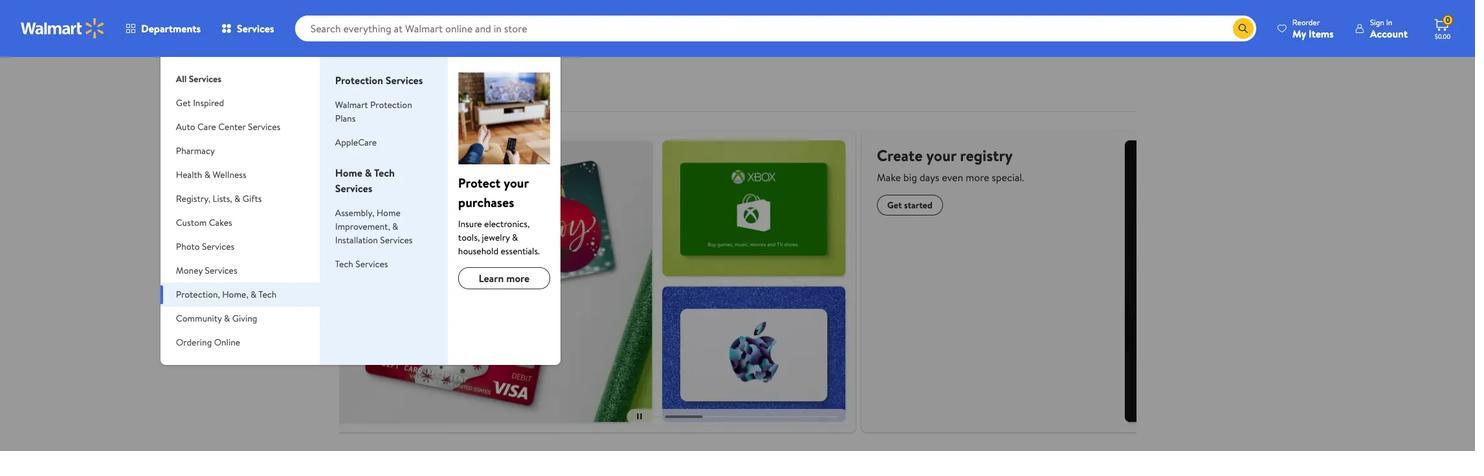 Task type: vqa. For each thing, say whether or not it's contained in the screenshot.
Plans
yes



Task type: describe. For each thing, give the bounding box(es) containing it.
custom
[[176, 216, 207, 229]]

health & wellness button
[[160, 163, 320, 187]]

applecare
[[335, 136, 377, 149]]

tech services link
[[335, 258, 388, 271]]

sign
[[1370, 17, 1384, 28]]

sign in account
[[1370, 17, 1408, 40]]

all services
[[176, 72, 221, 85]]

plans
[[335, 112, 356, 125]]

home,
[[222, 288, 248, 301]]

learn
[[479, 271, 504, 285]]

protect
[[458, 174, 501, 192]]

create
[[692, 144, 738, 166]]

special.
[[807, 170, 839, 184]]

registry, lists, & gifts button
[[160, 187, 320, 211]]

walmart
[[335, 98, 368, 111]]

cakes
[[209, 216, 232, 229]]

registry, lists, & gifts
[[176, 192, 262, 205]]

health
[[176, 168, 202, 181]]

services inside the assembly, home improvement, & installation services
[[380, 234, 413, 247]]

learn more link
[[458, 267, 550, 289]]

big
[[718, 170, 732, 184]]

online
[[214, 336, 240, 349]]

get inspired
[[176, 96, 224, 109]]

jewelry
[[482, 231, 510, 244]]

& inside the assembly, home improvement, & installation services
[[392, 220, 398, 233]]

care
[[197, 120, 216, 133]]

started
[[719, 199, 747, 212]]

assembly,
[[335, 206, 374, 219]]

services down installation
[[355, 258, 388, 271]]

home inside home & tech services
[[335, 166, 362, 180]]

money services
[[176, 264, 237, 277]]

services down cakes
[[202, 240, 234, 253]]

auto care center services button
[[160, 115, 320, 139]]

ordering online button
[[160, 331, 320, 355]]

get for get started
[[702, 199, 717, 212]]

get inspired button
[[160, 91, 320, 115]]

departments button
[[115, 13, 211, 44]]

0
[[1446, 14, 1450, 25]]

all
[[176, 72, 187, 85]]

insure
[[458, 217, 482, 230]]

auto
[[176, 120, 195, 133]]

pharmacy
[[176, 144, 215, 157]]

& inside home & tech services
[[365, 166, 372, 180]]

learn more
[[479, 271, 530, 285]]

tech inside dropdown button
[[258, 288, 277, 301]]

improvement,
[[335, 220, 390, 233]]

all services link
[[160, 57, 320, 91]]

0 $0.00
[[1435, 14, 1451, 41]]

pause image
[[637, 414, 642, 420]]

wellness
[[213, 168, 246, 181]]

services up the protection, home, & tech
[[205, 264, 237, 277]]

& inside dropdown button
[[234, 192, 240, 205]]

walmart image
[[21, 18, 105, 39]]

protection, home, & tech image
[[458, 72, 550, 164]]

health & wellness
[[176, 168, 246, 181]]

community & giving button
[[160, 307, 320, 331]]

registry,
[[176, 192, 210, 205]]

photo services button
[[160, 235, 320, 259]]

& inside protect your purchases insure electronics, tools, jewelry & household essentials.
[[512, 231, 518, 244]]

walmart protection plans link
[[335, 98, 412, 125]]

community & giving
[[176, 312, 257, 325]]

gifts
[[243, 192, 262, 205]]

services up 'all services' link
[[237, 21, 274, 36]]

giving
[[232, 312, 257, 325]]

ordering online
[[176, 336, 240, 349]]

photo services
[[176, 240, 234, 253]]

services button
[[211, 13, 285, 44]]

lists,
[[213, 192, 232, 205]]

protection inside walmart protection plans
[[370, 98, 412, 111]]



Task type: locate. For each thing, give the bounding box(es) containing it.
get started link
[[692, 195, 758, 216]]

tech services
[[335, 258, 388, 271]]

reorder my items
[[1292, 17, 1334, 40]]

days
[[734, 170, 754, 184]]

center
[[218, 120, 246, 133]]

& up essentials.
[[512, 231, 518, 244]]

custom cakes button
[[160, 211, 320, 235]]

more right learn
[[506, 271, 530, 285]]

your up even
[[741, 144, 771, 166]]

tech down 'applecare'
[[374, 166, 395, 180]]

protection up walmart
[[335, 73, 383, 87]]

applecare link
[[335, 136, 377, 149]]

1 horizontal spatial tech
[[335, 258, 353, 271]]

1 vertical spatial protection
[[370, 98, 412, 111]]

get inside get inspired dropdown button
[[176, 96, 191, 109]]

2 vertical spatial tech
[[258, 288, 277, 301]]

1 horizontal spatial home
[[377, 206, 401, 219]]

inspired
[[193, 96, 224, 109]]

your for purchases
[[504, 174, 529, 192]]

1 vertical spatial your
[[504, 174, 529, 192]]

$0.00
[[1435, 32, 1451, 41]]

0 vertical spatial your
[[741, 144, 771, 166]]

walmart protection plans
[[335, 98, 412, 125]]

0 horizontal spatial tech
[[258, 288, 277, 301]]

ordering
[[176, 336, 212, 349]]

pharmacy button
[[160, 139, 320, 163]]

your inside protect your purchases insure electronics, tools, jewelry & household essentials.
[[504, 174, 529, 192]]

get left started
[[702, 199, 717, 212]]

money
[[176, 264, 203, 277]]

home
[[335, 166, 362, 180], [377, 206, 401, 219]]

services down improvement,
[[380, 234, 413, 247]]

auto care center services
[[176, 120, 280, 133]]

tools,
[[458, 231, 480, 244]]

& right improvement,
[[392, 220, 398, 233]]

assembly, home improvement, & installation services
[[335, 206, 413, 247]]

installation
[[335, 234, 378, 247]]

more
[[781, 170, 804, 184], [506, 271, 530, 285]]

home & tech services
[[335, 166, 395, 195]]

get inside get started link
[[702, 199, 717, 212]]

money services button
[[160, 259, 320, 283]]

tech right home,
[[258, 288, 277, 301]]

2 horizontal spatial tech
[[374, 166, 395, 180]]

0 vertical spatial get
[[176, 96, 191, 109]]

account
[[1370, 26, 1408, 40]]

1 vertical spatial tech
[[335, 258, 353, 271]]

1 horizontal spatial get
[[702, 199, 717, 212]]

protection down protection services
[[370, 98, 412, 111]]

services right all
[[189, 72, 221, 85]]

in
[[1386, 17, 1392, 28]]

protection, home, & tech
[[176, 288, 277, 301]]

Walmart Site-Wide search field
[[295, 16, 1256, 41]]

your inside create your registry make big days even more special.
[[741, 144, 771, 166]]

protect your purchases insure electronics, tools, jewelry & household essentials.
[[458, 174, 540, 258]]

tech
[[374, 166, 395, 180], [335, 258, 353, 271], [258, 288, 277, 301]]

& down 'applecare'
[[365, 166, 372, 180]]

protection
[[335, 73, 383, 87], [370, 98, 412, 111]]

home up improvement,
[[377, 206, 401, 219]]

reorder
[[1292, 17, 1320, 28]]

create your registry make big days even more special.
[[692, 144, 839, 184]]

protection services
[[335, 73, 423, 87]]

& right home,
[[251, 288, 257, 301]]

tech inside home & tech services
[[374, 166, 395, 180]]

home down 'applecare'
[[335, 166, 362, 180]]

get for get inspired
[[176, 96, 191, 109]]

tech down installation
[[335, 258, 353, 271]]

0 horizontal spatial home
[[335, 166, 362, 180]]

0 vertical spatial home
[[335, 166, 362, 180]]

essentials.
[[501, 245, 540, 258]]

0 vertical spatial tech
[[374, 166, 395, 180]]

1 horizontal spatial more
[[781, 170, 804, 184]]

services up walmart protection plans link
[[386, 73, 423, 87]]

get down all
[[176, 96, 191, 109]]

protection, home, & tech button
[[160, 283, 320, 307]]

items
[[1309, 26, 1334, 40]]

your
[[741, 144, 771, 166], [504, 174, 529, 192]]

0 vertical spatial protection
[[335, 73, 383, 87]]

electronics,
[[484, 217, 530, 230]]

Search search field
[[295, 16, 1256, 41]]

get started
[[702, 199, 747, 212]]

0 vertical spatial more
[[781, 170, 804, 184]]

0 horizontal spatial your
[[504, 174, 529, 192]]

& right health
[[204, 168, 210, 181]]

purchases
[[458, 194, 514, 211]]

&
[[365, 166, 372, 180], [204, 168, 210, 181], [234, 192, 240, 205], [392, 220, 398, 233], [512, 231, 518, 244], [251, 288, 257, 301], [224, 312, 230, 325]]

your for registry
[[741, 144, 771, 166]]

my
[[1292, 26, 1306, 40]]

home inside the assembly, home improvement, & installation services
[[377, 206, 401, 219]]

household
[[458, 245, 498, 258]]

services up walmart
[[339, 73, 395, 95]]

& left giving at the left bottom
[[224, 312, 230, 325]]

make
[[692, 170, 716, 184]]

protection,
[[176, 288, 220, 301]]

your up purchases at the top left
[[504, 174, 529, 192]]

custom cakes
[[176, 216, 232, 229]]

1 horizontal spatial your
[[741, 144, 771, 166]]

departments
[[141, 21, 201, 36]]

community
[[176, 312, 222, 325]]

search icon image
[[1238, 23, 1248, 34]]

services
[[237, 21, 274, 36], [189, 72, 221, 85], [339, 73, 395, 95], [386, 73, 423, 87], [248, 120, 280, 133], [335, 181, 372, 195], [380, 234, 413, 247], [202, 240, 234, 253], [355, 258, 388, 271], [205, 264, 237, 277]]

1 vertical spatial home
[[377, 206, 401, 219]]

get
[[176, 96, 191, 109], [702, 199, 717, 212]]

more down registry
[[781, 170, 804, 184]]

carousel controls navigation
[[627, 409, 849, 424]]

0 horizontal spatial get
[[176, 96, 191, 109]]

photo
[[176, 240, 200, 253]]

0 horizontal spatial more
[[506, 271, 530, 285]]

services inside home & tech services
[[335, 181, 372, 195]]

& left the gifts
[[234, 192, 240, 205]]

services right center at top left
[[248, 120, 280, 133]]

1 vertical spatial more
[[506, 271, 530, 285]]

services up assembly,
[[335, 181, 372, 195]]

even
[[757, 170, 778, 184]]

assembly, home improvement, & installation services link
[[335, 206, 413, 247]]

registry
[[775, 144, 828, 166]]

1 vertical spatial get
[[702, 199, 717, 212]]

more inside create your registry make big days even more special.
[[781, 170, 804, 184]]



